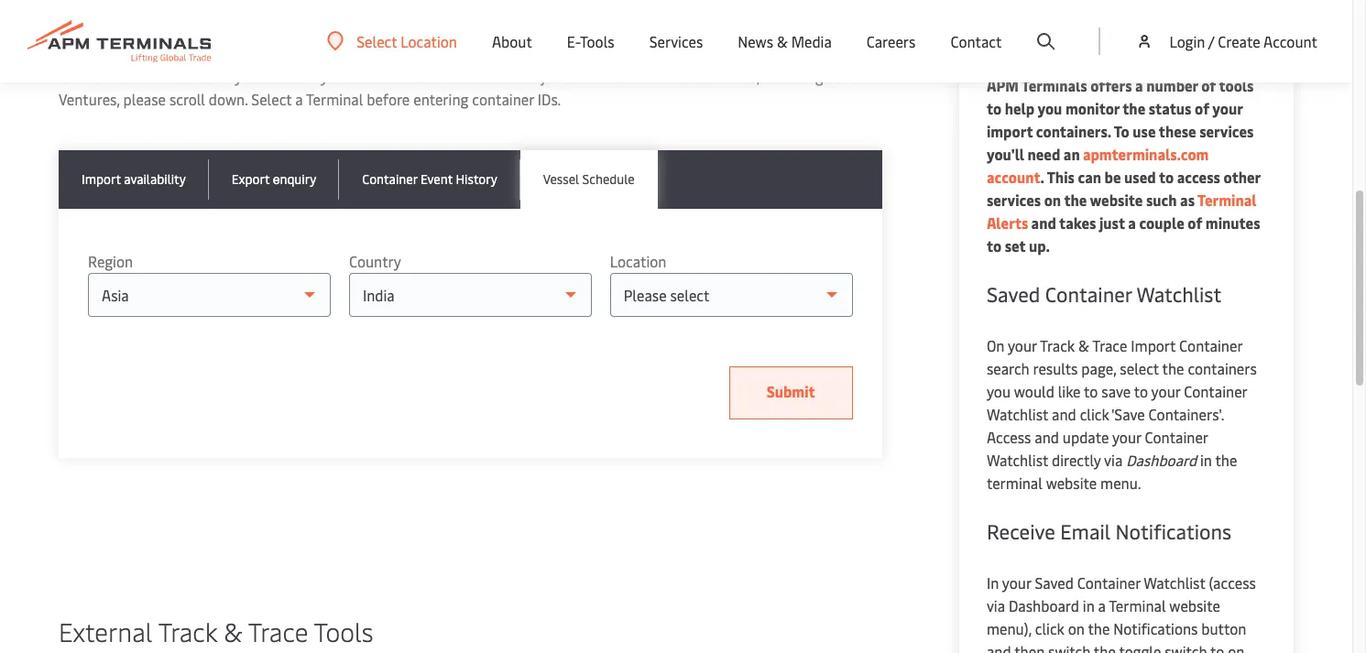 Task type: describe. For each thing, give the bounding box(es) containing it.
results
[[1034, 358, 1078, 379]]

as
[[1181, 190, 1195, 210]]

account
[[987, 167, 1041, 187]]

toggle
[[1120, 642, 1162, 654]]

personalised services
[[987, 12, 1231, 47]]

terminals,
[[695, 66, 760, 86]]

website inside in the terminal website menu.
[[1047, 473, 1097, 493]]

news & media
[[738, 31, 832, 51]]

via inside on your track & trace import container search results page, select the containers you would like to save to your container watchlist and click 'save containers'. access and update your container watchlist directly via
[[1105, 450, 1123, 470]]

on your track & trace import container search results page, select the containers you would like to save to your container watchlist and click 'save containers'. access and update your container watchlist directly via
[[987, 336, 1258, 470]]

at
[[479, 66, 492, 86]]

. this can be used to access other services on the website such as
[[987, 167, 1261, 210]]

login / create account
[[1170, 31, 1318, 51]]

watchlist up access
[[987, 404, 1049, 424]]

services inside apm terminals offers a number of tools to help you monitor the status of your import containers. to use these services you'll need an
[[1200, 121, 1254, 141]]

your down "'save"
[[1113, 427, 1142, 447]]

dashboard inside in your saved container watchlist (access via dashboard in a terminal website menu), click on the notifications button and then switch the toggle switch to
[[1009, 596, 1080, 616]]

and inside in your saved container watchlist (access via dashboard in a terminal website menu), click on the notifications button and then switch the toggle switch to
[[987, 642, 1012, 654]]

such
[[1147, 190, 1178, 210]]

your right on
[[1008, 336, 1037, 356]]

menu.
[[1101, 473, 1142, 493]]

select location
[[357, 31, 457, 51]]

personalised
[[987, 12, 1132, 47]]

0 vertical spatial dashboard
[[1127, 450, 1197, 470]]

lifting
[[59, 16, 132, 50]]

your inside in your saved container watchlist (access via dashboard in a terminal website menu), click on the notifications button and then switch the toggle switch to
[[1003, 573, 1032, 593]]

careers button
[[867, 0, 916, 83]]

watchlist up terminal
[[987, 450, 1049, 470]]

your up containers'. on the right of page
[[1152, 381, 1181, 402]]

please
[[123, 89, 166, 109]]

on inside in your saved container watchlist (access via dashboard in a terminal website menu), click on the notifications button and then switch the toggle switch to
[[1069, 619, 1085, 639]]

the inside . this can be used to access other services on the website such as
[[1065, 190, 1088, 210]]

our
[[59, 66, 82, 86]]

2 vertical spatial &
[[224, 614, 242, 649]]

other inside . this can be used to access other services on the website such as
[[1224, 167, 1261, 187]]

global
[[85, 66, 128, 86]]

just
[[1100, 213, 1125, 233]]

set
[[1005, 236, 1026, 256]]

vessel schedule
[[543, 171, 635, 188]]

button
[[1202, 619, 1247, 639]]

joint
[[827, 66, 859, 86]]

track inside on your track & trace import container search results page, select the containers you would like to save to your container watchlist and click 'save containers'. access and update your container watchlist directly via
[[1041, 336, 1075, 356]]

receive
[[987, 518, 1056, 545]]

notifications inside in your saved container watchlist (access via dashboard in a terminal website menu), click on the notifications button and then switch the toggle switch to
[[1114, 619, 1199, 639]]

to inside apm terminals offers a number of tools to help you monitor the status of your import containers. to use these services you'll need an
[[987, 98, 1002, 118]]

terminal alerts
[[987, 190, 1257, 233]]

0 horizontal spatial services
[[650, 31, 703, 51]]

menu),
[[987, 619, 1032, 639]]

save
[[1102, 381, 1131, 402]]

to inside our global t&t tool allows you to check your containers located at our major terminals. for other terminals, including joint ventures, please scroll down. select a terminal before entering container ids.
[[262, 66, 276, 86]]

up.
[[1029, 236, 1051, 256]]

takes
[[1060, 213, 1097, 233]]

0 vertical spatial saved
[[987, 281, 1041, 308]]

including
[[764, 66, 824, 86]]

saved container watchlist
[[987, 281, 1222, 308]]

the inside apm terminals offers a number of tools to help you monitor the status of your import containers. to use these services you'll need an
[[1123, 98, 1146, 118]]

export еnquiry button
[[209, 150, 339, 209]]

you inside our global t&t tool allows you to check your containers located at our major terminals. for other terminals, including joint ventures, please scroll down. select a terminal before entering container ids.
[[235, 66, 259, 86]]

0 horizontal spatial tools
[[314, 614, 374, 649]]

terminal inside terminal alerts
[[1198, 190, 1257, 210]]

receive email notifications
[[987, 518, 1232, 545]]

contact
[[951, 31, 1002, 51]]

tools
[[1220, 75, 1254, 95]]

watchlist inside in your saved container watchlist (access via dashboard in a terminal website menu), click on the notifications button and then switch the toggle switch to
[[1144, 573, 1206, 593]]

terminal inside our global t&t tool allows you to check your containers located at our major terminals. for other terminals, including joint ventures, please scroll down. select a terminal before entering container ids.
[[306, 89, 363, 109]]

our global t&t tool allows you to check your containers located at our major terminals. for other terminals, including joint ventures, please scroll down. select a terminal before entering container ids.
[[59, 66, 859, 109]]

in the terminal website menu.
[[987, 450, 1238, 493]]

apmterminals.com account link
[[987, 144, 1210, 187]]

trace inside on your track & trace import container search results page, select the containers you would like to save to your container watchlist and click 'save containers'. access and update your container watchlist directly via
[[1093, 336, 1128, 356]]

you inside apm terminals offers a number of tools to help you monitor the status of your import containers. to use these services you'll need an
[[1038, 98, 1063, 118]]

/
[[1209, 31, 1215, 51]]

import inside button
[[82, 171, 121, 188]]

about
[[492, 31, 532, 51]]

and up directly
[[1035, 427, 1060, 447]]

used
[[1125, 167, 1157, 187]]

of inside and takes just a couple of minutes to set up.
[[1188, 213, 1203, 233]]

terminal inside in your saved container watchlist (access via dashboard in a terminal website menu), click on the notifications button and then switch the toggle switch to
[[1110, 596, 1167, 616]]

entering
[[414, 89, 469, 109]]

in
[[987, 573, 999, 593]]

lifting standards of connectivity
[[59, 16, 425, 50]]

like
[[1059, 381, 1081, 402]]

2 switch from the left
[[1165, 642, 1208, 654]]

external track & trace tools
[[59, 614, 374, 649]]

scroll
[[170, 89, 205, 109]]

a inside our global t&t tool allows you to check your containers located at our major terminals. for other terminals, including joint ventures, please scroll down. select a terminal before entering container ids.
[[295, 89, 303, 109]]

select
[[1121, 358, 1160, 379]]

availability
[[124, 171, 186, 188]]

news
[[738, 31, 774, 51]]

apm terminals offers a number of tools to help you monitor the status of your import containers. to use these services you'll need an
[[987, 75, 1254, 164]]

number
[[1147, 75, 1199, 95]]

directly
[[1052, 450, 1101, 470]]

.
[[1041, 167, 1045, 187]]

help
[[1005, 98, 1035, 118]]

history
[[456, 171, 498, 188]]

your inside our global t&t tool allows you to check your containers located at our major terminals. for other terminals, including joint ventures, please scroll down. select a terminal before entering container ids.
[[321, 66, 350, 86]]

services inside . this can be used to access other services on the website such as
[[987, 190, 1042, 210]]

your inside apm terminals offers a number of tools to help you monitor the status of your import containers. to use these services you'll need an
[[1213, 98, 1243, 118]]

to inside in your saved container watchlist (access via dashboard in a terminal website menu), click on the notifications button and then switch the toggle switch to
[[1211, 642, 1225, 654]]

1 horizontal spatial select
[[357, 31, 397, 51]]

a inside apm terminals offers a number of tools to help you monitor the status of your import containers. to use these services you'll need an
[[1136, 75, 1144, 95]]

services button
[[650, 0, 703, 83]]

this
[[1048, 167, 1075, 187]]

select location button
[[328, 31, 457, 51]]

terminal alerts link
[[987, 190, 1257, 233]]

connectivity
[[288, 16, 425, 50]]

export
[[232, 171, 270, 188]]

event
[[421, 171, 453, 188]]

a inside in your saved container watchlist (access via dashboard in a terminal website menu), click on the notifications button and then switch the toggle switch to
[[1099, 596, 1106, 616]]

standards
[[138, 16, 251, 50]]

to inside . this can be used to access other services on the website such as
[[1160, 167, 1174, 187]]

tool
[[159, 66, 186, 86]]

you'll
[[987, 144, 1025, 164]]

website for container
[[1170, 596, 1221, 616]]

these
[[1159, 121, 1197, 141]]



Task type: locate. For each thing, give the bounding box(es) containing it.
1 vertical spatial in
[[1083, 596, 1095, 616]]

import inside on your track & trace import container search results page, select the containers you would like to save to your container watchlist and click 'save containers'. access and update your container watchlist directly via
[[1132, 336, 1176, 356]]

via up menu.
[[1105, 450, 1123, 470]]

and down menu),
[[987, 642, 1012, 654]]

ids.
[[538, 89, 561, 109]]

terminals
[[1022, 75, 1088, 95]]

you
[[235, 66, 259, 86], [1038, 98, 1063, 118], [987, 381, 1011, 402]]

container inside container event history button
[[362, 171, 418, 188]]

saved down set
[[987, 281, 1041, 308]]

in your saved container watchlist (access via dashboard in a terminal website menu), click on the notifications button and then switch the toggle switch to 
[[987, 573, 1262, 654]]

the inside in the terminal website menu.
[[1216, 450, 1238, 470]]

other right for
[[656, 66, 691, 86]]

1 vertical spatial select
[[251, 89, 292, 109]]

1 horizontal spatial in
[[1201, 450, 1213, 470]]

dashboard up menu.
[[1127, 450, 1197, 470]]

you down terminals
[[1038, 98, 1063, 118]]

in inside in your saved container watchlist (access via dashboard in a terminal website menu), click on the notifications button and then switch the toggle switch to
[[1083, 596, 1095, 616]]

1 horizontal spatial &
[[777, 31, 788, 51]]

0 vertical spatial you
[[235, 66, 259, 86]]

containers up containers'. on the right of page
[[1188, 358, 1258, 379]]

saved down "email"
[[1035, 573, 1074, 593]]

of left tools at top
[[1202, 75, 1217, 95]]

containers
[[353, 66, 423, 86], [1188, 358, 1258, 379]]

page,
[[1082, 358, 1117, 379]]

in down containers'. on the right of page
[[1201, 450, 1213, 470]]

1 vertical spatial track
[[158, 614, 217, 649]]

1 horizontal spatial on
[[1069, 619, 1085, 639]]

0 horizontal spatial &
[[224, 614, 242, 649]]

the up "use"
[[1123, 98, 1146, 118]]

location up located
[[401, 31, 457, 51]]

1 vertical spatial trace
[[248, 614, 308, 649]]

access
[[1178, 167, 1221, 187]]

1 horizontal spatial other
[[1224, 167, 1261, 187]]

0 vertical spatial on
[[1045, 190, 1062, 210]]

& inside on your track & trace import container search results page, select the containers you would like to save to your container watchlist and click 'save containers'. access and update your container watchlist directly via
[[1079, 336, 1090, 356]]

0 vertical spatial trace
[[1093, 336, 1128, 356]]

click inside in your saved container watchlist (access via dashboard in a terminal website menu), click on the notifications button and then switch the toggle switch to
[[1036, 619, 1065, 639]]

1 vertical spatial on
[[1069, 619, 1085, 639]]

click up 'then'
[[1036, 619, 1065, 639]]

1 vertical spatial other
[[1224, 167, 1261, 187]]

containers inside our global t&t tool allows you to check your containers located at our major terminals. for other terminals, including joint ventures, please scroll down. select a terminal before entering container ids.
[[353, 66, 423, 86]]

(access
[[1210, 573, 1257, 593]]

via down "in"
[[987, 596, 1006, 616]]

terminal up minutes
[[1198, 190, 1257, 210]]

you inside on your track & trace import container search results page, select the containers you would like to save to your container watchlist and click 'save containers'. access and update your container watchlist directly via
[[987, 381, 1011, 402]]

1 horizontal spatial tools
[[580, 31, 615, 51]]

select down check
[[251, 89, 292, 109]]

1 horizontal spatial containers
[[1188, 358, 1258, 379]]

the inside on your track & trace import container search results page, select the containers you would like to save to your container watchlist and click 'save containers'. access and update your container watchlist directly via
[[1163, 358, 1185, 379]]

update
[[1063, 427, 1110, 447]]

be
[[1105, 167, 1122, 187]]

container event history
[[362, 171, 498, 188]]

monitor
[[1066, 98, 1120, 118]]

you down search
[[987, 381, 1011, 402]]

allows
[[190, 66, 232, 86]]

watchlist
[[1137, 281, 1222, 308], [987, 404, 1049, 424], [987, 450, 1049, 470], [1144, 573, 1206, 593]]

in inside in the terminal website menu.
[[1201, 450, 1213, 470]]

0 vertical spatial in
[[1201, 450, 1213, 470]]

select up before
[[357, 31, 397, 51]]

import up select
[[1132, 336, 1176, 356]]

to
[[1115, 121, 1130, 141]]

country
[[349, 251, 401, 271]]

terminal
[[987, 473, 1043, 493]]

of right status
[[1195, 98, 1210, 118]]

2 vertical spatial you
[[987, 381, 1011, 402]]

0 vertical spatial location
[[401, 31, 457, 51]]

notifications up toggle
[[1114, 619, 1199, 639]]

select inside our global t&t tool allows you to check your containers located at our major terminals. for other terminals, including joint ventures, please scroll down. select a terminal before entering container ids.
[[251, 89, 292, 109]]

services up for
[[650, 31, 703, 51]]

terminal
[[306, 89, 363, 109], [1198, 190, 1257, 210], [1110, 596, 1167, 616]]

select
[[357, 31, 397, 51], [251, 89, 292, 109]]

0 horizontal spatial dashboard
[[1009, 596, 1080, 616]]

services down account
[[987, 190, 1042, 210]]

1 horizontal spatial services
[[1200, 121, 1254, 141]]

to left check
[[262, 66, 276, 86]]

0 vertical spatial website
[[1091, 190, 1143, 210]]

the up takes
[[1065, 190, 1088, 210]]

import
[[987, 121, 1033, 141]]

schedule
[[583, 171, 635, 188]]

major
[[521, 66, 559, 86]]

1 vertical spatial notifications
[[1114, 619, 1199, 639]]

a down receive email notifications
[[1099, 596, 1106, 616]]

use
[[1133, 121, 1156, 141]]

services
[[1138, 12, 1231, 47], [650, 31, 703, 51]]

apmterminals.com account
[[987, 144, 1210, 187]]

services
[[1200, 121, 1254, 141], [987, 190, 1042, 210]]

0 vertical spatial terminal
[[306, 89, 363, 109]]

and inside and takes just a couple of minutes to set up.
[[1032, 213, 1057, 233]]

to right like
[[1085, 381, 1099, 402]]

to inside and takes just a couple of minutes to set up.
[[987, 236, 1002, 256]]

0 horizontal spatial you
[[235, 66, 259, 86]]

1 horizontal spatial via
[[1105, 450, 1123, 470]]

a right the offers
[[1136, 75, 1144, 95]]

0 vertical spatial click
[[1081, 404, 1110, 424]]

tab list containing import availability
[[59, 150, 883, 209]]

on right menu),
[[1069, 619, 1085, 639]]

track right external
[[158, 614, 217, 649]]

0 vertical spatial &
[[777, 31, 788, 51]]

0 horizontal spatial services
[[987, 190, 1042, 210]]

0 horizontal spatial terminal
[[306, 89, 363, 109]]

a inside and takes just a couple of minutes to set up.
[[1129, 213, 1137, 233]]

media
[[792, 31, 832, 51]]

a down check
[[295, 89, 303, 109]]

0 horizontal spatial switch
[[1049, 642, 1091, 654]]

1 vertical spatial saved
[[1035, 573, 1074, 593]]

2 vertical spatial website
[[1170, 596, 1221, 616]]

to
[[262, 66, 276, 86], [987, 98, 1002, 118], [1160, 167, 1174, 187], [987, 236, 1002, 256], [1085, 381, 1099, 402], [1135, 381, 1149, 402], [1211, 642, 1225, 654]]

terminal up toggle
[[1110, 596, 1167, 616]]

1 vertical spatial services
[[987, 190, 1042, 210]]

1 horizontal spatial you
[[987, 381, 1011, 402]]

0 horizontal spatial via
[[987, 596, 1006, 616]]

alerts
[[987, 213, 1029, 233]]

watchlist down couple
[[1137, 281, 1222, 308]]

access
[[987, 427, 1032, 447]]

2 horizontal spatial you
[[1038, 98, 1063, 118]]

0 horizontal spatial track
[[158, 614, 217, 649]]

your right "in"
[[1003, 573, 1032, 593]]

website inside in your saved container watchlist (access via dashboard in a terminal website menu), click on the notifications button and then switch the toggle switch to
[[1170, 596, 1221, 616]]

need
[[1028, 144, 1061, 164]]

1 horizontal spatial dashboard
[[1127, 450, 1197, 470]]

to up such
[[1160, 167, 1174, 187]]

1 vertical spatial via
[[987, 596, 1006, 616]]

1 vertical spatial import
[[1132, 336, 1176, 356]]

containers up before
[[353, 66, 423, 86]]

of down as
[[1188, 213, 1203, 233]]

export еnquiry
[[232, 171, 316, 188]]

switch
[[1049, 642, 1091, 654], [1165, 642, 1208, 654]]

terminal down check
[[306, 89, 363, 109]]

& inside news & media dropdown button
[[777, 31, 788, 51]]

create
[[1219, 31, 1261, 51]]

0 horizontal spatial location
[[401, 31, 457, 51]]

dashboard up menu),
[[1009, 596, 1080, 616]]

1 vertical spatial dashboard
[[1009, 596, 1080, 616]]

1 vertical spatial you
[[1038, 98, 1063, 118]]

our
[[496, 66, 517, 86]]

you up down.
[[235, 66, 259, 86]]

1 horizontal spatial trace
[[1093, 336, 1128, 356]]

switch down 'button'
[[1165, 642, 1208, 654]]

to down select
[[1135, 381, 1149, 402]]

to down 'button'
[[1211, 642, 1225, 654]]

the down containers'. on the right of page
[[1216, 450, 1238, 470]]

notifications
[[1116, 518, 1232, 545], [1114, 619, 1199, 639]]

1 vertical spatial website
[[1047, 473, 1097, 493]]

1 horizontal spatial track
[[1041, 336, 1075, 356]]

the
[[1123, 98, 1146, 118], [1065, 190, 1088, 210], [1163, 358, 1185, 379], [1216, 450, 1238, 470], [1089, 619, 1111, 639], [1094, 642, 1116, 654]]

about button
[[492, 0, 532, 83]]

login / create account link
[[1136, 0, 1318, 83]]

offers
[[1091, 75, 1133, 95]]

containers inside on your track & trace import container search results page, select the containers you would like to save to your container watchlist and click 'save containers'. access and update your container watchlist directly via
[[1188, 358, 1258, 379]]

to down apm
[[987, 98, 1002, 118]]

ventures,
[[59, 89, 120, 109]]

container
[[472, 89, 534, 109]]

container
[[362, 171, 418, 188], [1046, 281, 1133, 308], [1180, 336, 1243, 356], [1185, 381, 1248, 402], [1145, 427, 1209, 447], [1078, 573, 1141, 593]]

and down like
[[1052, 404, 1077, 424]]

on down this
[[1045, 190, 1062, 210]]

1 horizontal spatial import
[[1132, 336, 1176, 356]]

1 horizontal spatial click
[[1081, 404, 1110, 424]]

1 vertical spatial click
[[1036, 619, 1065, 639]]

0 horizontal spatial in
[[1083, 596, 1095, 616]]

1 vertical spatial terminal
[[1198, 190, 1257, 210]]

1 vertical spatial tools
[[314, 614, 374, 649]]

check
[[280, 66, 318, 86]]

import availability
[[82, 171, 186, 188]]

2 horizontal spatial &
[[1079, 336, 1090, 356]]

click inside on your track & trace import container search results page, select the containers you would like to save to your container watchlist and click 'save containers'. access and update your container watchlist directly via
[[1081, 404, 1110, 424]]

terminals.
[[562, 66, 627, 86]]

2 vertical spatial terminal
[[1110, 596, 1167, 616]]

via inside in your saved container watchlist (access via dashboard in a terminal website menu), click on the notifications button and then switch the toggle switch to
[[987, 596, 1006, 616]]

containers'.
[[1149, 404, 1225, 424]]

in
[[1201, 450, 1213, 470], [1083, 596, 1095, 616]]

0 horizontal spatial import
[[82, 171, 121, 188]]

services down tools at top
[[1200, 121, 1254, 141]]

watchlist left "(access"
[[1144, 573, 1206, 593]]

0 horizontal spatial trace
[[248, 614, 308, 649]]

2 horizontal spatial terminal
[[1198, 190, 1257, 210]]

1 horizontal spatial location
[[610, 251, 667, 271]]

news & media button
[[738, 0, 832, 83]]

1 vertical spatial &
[[1079, 336, 1090, 356]]

other inside our global t&t tool allows you to check your containers located at our major terminals. for other terminals, including joint ventures, please scroll down. select a terminal before entering container ids.
[[656, 66, 691, 86]]

location down schedule on the left of page
[[610, 251, 667, 271]]

saved inside in your saved container watchlist (access via dashboard in a terminal website menu), click on the notifications button and then switch the toggle switch to
[[1035, 573, 1074, 593]]

login
[[1170, 31, 1206, 51]]

0 vertical spatial tools
[[580, 31, 615, 51]]

1 vertical spatial location
[[610, 251, 667, 271]]

switch right 'then'
[[1049, 642, 1091, 654]]

website down be
[[1091, 190, 1143, 210]]

1 vertical spatial containers
[[1188, 358, 1258, 379]]

would
[[1015, 381, 1055, 402]]

0 vertical spatial import
[[82, 171, 121, 188]]

0 horizontal spatial click
[[1036, 619, 1065, 639]]

0 vertical spatial services
[[1200, 121, 1254, 141]]

search
[[987, 358, 1030, 379]]

other
[[656, 66, 691, 86], [1224, 167, 1261, 187]]

click up update
[[1081, 404, 1110, 424]]

other right access
[[1224, 167, 1261, 187]]

your down tools at top
[[1213, 98, 1243, 118]]

to left set
[[987, 236, 1002, 256]]

0 horizontal spatial other
[[656, 66, 691, 86]]

tools inside popup button
[[580, 31, 615, 51]]

website inside . this can be used to access other services on the website such as
[[1091, 190, 1143, 210]]

import left availability
[[82, 171, 121, 188]]

website for be
[[1091, 190, 1143, 210]]

account
[[1264, 31, 1318, 51]]

container inside in your saved container watchlist (access via dashboard in a terminal website menu), click on the notifications button and then switch the toggle switch to
[[1078, 573, 1141, 593]]

1 horizontal spatial terminal
[[1110, 596, 1167, 616]]

and takes just a couple of minutes to set up.
[[987, 213, 1261, 256]]

container event history button
[[339, 150, 521, 209]]

0 vertical spatial track
[[1041, 336, 1075, 356]]

dashboard
[[1127, 450, 1197, 470], [1009, 596, 1080, 616]]

e-tools
[[567, 31, 615, 51]]

via
[[1105, 450, 1123, 470], [987, 596, 1006, 616]]

containers.
[[1037, 121, 1112, 141]]

of up check
[[257, 16, 281, 50]]

on
[[987, 336, 1005, 356]]

0 horizontal spatial on
[[1045, 190, 1062, 210]]

website down directly
[[1047, 473, 1097, 493]]

0 horizontal spatial select
[[251, 89, 292, 109]]

0 vertical spatial select
[[357, 31, 397, 51]]

website up 'button'
[[1170, 596, 1221, 616]]

track up results
[[1041, 336, 1075, 356]]

of
[[257, 16, 281, 50], [1202, 75, 1217, 95], [1195, 98, 1210, 118], [1188, 213, 1203, 233]]

and up up.
[[1032, 213, 1057, 233]]

tab list
[[59, 150, 883, 209]]

1 horizontal spatial switch
[[1165, 642, 1208, 654]]

apm
[[987, 75, 1019, 95]]

t&t
[[131, 66, 156, 86]]

status
[[1149, 98, 1192, 118]]

1 switch from the left
[[1049, 642, 1091, 654]]

1 horizontal spatial services
[[1138, 12, 1231, 47]]

0 vertical spatial other
[[656, 66, 691, 86]]

region
[[88, 251, 133, 271]]

a right the just
[[1129, 213, 1137, 233]]

&
[[777, 31, 788, 51], [1079, 336, 1090, 356], [224, 614, 242, 649]]

in down "email"
[[1083, 596, 1095, 616]]

0 horizontal spatial containers
[[353, 66, 423, 86]]

email
[[1061, 518, 1111, 545]]

minutes
[[1206, 213, 1261, 233]]

0 vertical spatial notifications
[[1116, 518, 1232, 545]]

0 vertical spatial containers
[[353, 66, 423, 86]]

your right check
[[321, 66, 350, 86]]

on inside . this can be used to access other services on the website such as
[[1045, 190, 1062, 210]]

apmterminals.com
[[1083, 144, 1210, 164]]

notifications down menu.
[[1116, 518, 1232, 545]]

services up number
[[1138, 12, 1231, 47]]

the right menu),
[[1089, 619, 1111, 639]]

the right select
[[1163, 358, 1185, 379]]

'save
[[1112, 404, 1146, 424]]

down.
[[209, 89, 248, 109]]

the left toggle
[[1094, 642, 1116, 654]]

0 vertical spatial via
[[1105, 450, 1123, 470]]



Task type: vqa. For each thing, say whether or not it's contained in the screenshot.
Tools within the dropdown button
yes



